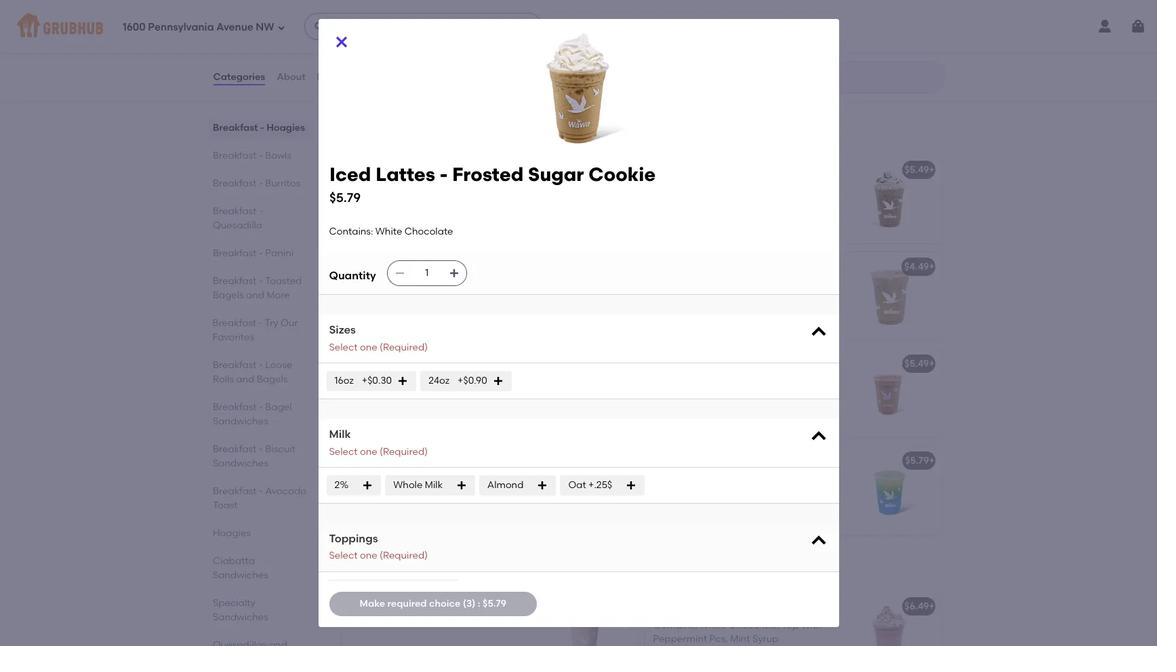 Task type: describe. For each thing, give the bounding box(es) containing it.
contains: for iced lattes - peppermint mocha
[[653, 183, 697, 194]]

milk inside milk select one (required)
[[329, 428, 351, 441]]

24oz
[[429, 375, 450, 386]]

almond
[[487, 479, 524, 491]]

- inside iced lattes - frosted sugar cookie $5.79
[[439, 163, 447, 186]]

+ for steamers - peppermint bark "image"
[[625, 18, 631, 30]]

burritos
[[265, 178, 300, 189]]

make
[[360, 598, 385, 609]]

contains: chocolate sauce for coffees
[[349, 377, 476, 388]]

breakfast - burritos tab
[[213, 176, 307, 191]]

(required) for milk
[[380, 446, 428, 457]]

pcs, inside the contains: white chocolate, top with peppermint pcs, mint syrup
[[710, 633, 728, 645]]

loose
[[265, 359, 292, 371]]

milkshakes - peppermint cookies & cream image
[[535, 592, 637, 646]]

brews for top
[[678, 358, 706, 369]]

try
[[265, 317, 278, 329]]

coffees for chocolate
[[372, 358, 408, 369]]

make required choice (3) : $5.79
[[360, 598, 506, 609]]

contains: chocolate sauce for brews
[[349, 474, 476, 485]]

+$0.90
[[458, 375, 487, 386]]

coffee
[[720, 18, 752, 30]]

peppermint inside button
[[409, 600, 464, 612]]

Input item quantity number field
[[412, 261, 442, 286]]

winter
[[776, 455, 807, 466]]

oat
[[568, 479, 586, 491]]

cookie for iced lattes - frosted sugar cookie $5.79
[[588, 163, 655, 186]]

0 vertical spatial bark
[[459, 18, 481, 30]]

+ for iced lattes - peppermint mocha image
[[929, 164, 935, 175]]

mocha for iced coffees - peppermint mocha
[[474, 358, 506, 369]]

pcs, inside contains: top with peppermint pcs, white chocolate, mint syrup
[[798, 377, 817, 388]]

recharger energy drinks - winter blues (blue raspberry, vanilla)
[[653, 455, 951, 466]]

iced lattes - peppermint mocha
[[653, 164, 803, 175]]

iced for iced coffees - peppermint mocha
[[349, 358, 370, 369]]

recharger
[[653, 455, 702, 466]]

reviews
[[317, 71, 355, 83]]

+ for iced lattes - frosted sugar cookie image
[[625, 164, 631, 175]]

chocolate up 'iced coffees - peppermint bark'
[[405, 226, 453, 237]]

breakfast - loose rolls and bagels tab
[[213, 358, 307, 386]]

white inside contains: top with peppermint pcs, white chocolate, mint syrup
[[653, 391, 680, 402]]

frozen
[[340, 561, 388, 578]]

+ for iced coffees - frosted sugar cookie image
[[929, 261, 935, 272]]

$5.79 inside iced lattes - frosted sugar cookie $5.79
[[329, 190, 361, 205]]

breakfast for breakfast - hoagies
[[213, 122, 258, 134]]

breakfast - try our favorites
[[213, 317, 298, 343]]

top inside the contains: white chocolate, top with peppermint pcs
[[478, 37, 495, 49]]

(required) for toppings
[[380, 550, 428, 562]]

steamers
[[349, 18, 394, 30]]

oat +.25$
[[568, 479, 612, 491]]

avenue
[[216, 21, 253, 33]]

breakfast for breakfast - panini
[[213, 247, 256, 259]]

- inside breakfast - bagel sandwiches
[[259, 401, 263, 413]]

- inside breakfast - try our favorites
[[259, 317, 263, 329]]

required
[[387, 598, 427, 609]]

bagels inside breakfast - loose rolls and bagels
[[256, 374, 287, 385]]

0 horizontal spatial holiday
[[391, 561, 447, 578]]

&
[[506, 600, 513, 612]]

our
[[281, 317, 298, 329]]

chocolate, inside contains: top with peppermint pcs, white chocolate, mint syrup
[[682, 391, 733, 402]]

cold for cold brews - peppermint mocha
[[349, 455, 372, 466]]

pcs inside the contains: white chocolate, top with peppermint pcs
[[406, 51, 422, 62]]

quantity
[[329, 269, 376, 282]]

drinks
[[739, 455, 768, 466]]

$6.09 + for iced lattes - frosted sugar cookie
[[601, 164, 631, 175]]

sauce,
[[750, 183, 782, 194]]

sauce for cold brews - peppermint mocha
[[447, 474, 476, 485]]

breakfast - burritos
[[213, 178, 300, 189]]

about
[[277, 71, 305, 83]]

1600 pennsylvania avenue nw
[[123, 21, 274, 33]]

breakfast - bowls tab
[[213, 148, 307, 163]]

cream
[[515, 600, 548, 612]]

chocolate, for pcs
[[425, 37, 476, 49]]

select for toppings
[[329, 550, 358, 562]]

syrup for contains: top with peppermint pcs, white chocolate, mint syrup
[[758, 391, 784, 402]]

sandwiches inside the specialty sandwiches tab
[[213, 612, 268, 623]]

2 horizontal spatial holiday
[[760, 18, 796, 30]]

syrup,
[[349, 294, 378, 305]]

energy
[[704, 455, 737, 466]]

$5.49 for contains: top with peppermint pcs, white chocolate, mint syrup
[[905, 358, 929, 369]]

$6.09 + for steamers - peppermint bark
[[601, 18, 631, 30]]

sandwiches inside breakfast - bagel sandwiches
[[213, 416, 268, 427]]

chocolate down the iced lattes - frosted sugar cookie
[[425, 183, 474, 194]]

holiday blend coffee - holiday blend
[[653, 18, 825, 30]]

breakfast - biscuit sandwiches
[[213, 443, 295, 469]]

iced for iced lattes - frosted sugar cookie
[[349, 164, 370, 175]]

chocolate for cold brews - peppermint mocha
[[396, 474, 444, 485]]

bowls
[[265, 150, 291, 161]]

nw
[[256, 21, 274, 33]]

pennsylvania
[[148, 21, 214, 33]]

lattes for iced lattes - frosted sugar cookie
[[372, 164, 402, 175]]

iced for iced lattes - peppermint mocha
[[653, 164, 674, 175]]

$6.49
[[905, 600, 929, 612]]

breakfast - bagel sandwiches tab
[[213, 400, 307, 428]]

main navigation navigation
[[0, 0, 1157, 53]]

$4.49 +
[[905, 261, 935, 272]]

- inside breakfast - toasted bagels and more
[[259, 275, 263, 287]]

breakfast - panini
[[213, 247, 293, 259]]

breakfast for breakfast - bowls
[[213, 150, 256, 161]]

$4.49
[[905, 261, 929, 272]]

- inside breakfast - loose rolls and bagels
[[259, 359, 263, 371]]

brews for chocolate
[[374, 455, 402, 466]]

peppermint inside contains: white chocolate, mint syrup, top with peppermint pcs
[[423, 294, 477, 305]]

breakfast for breakfast - try our favorites
[[213, 317, 256, 329]]

iced lattes - frosted sugar cookie $5.79
[[329, 163, 655, 205]]

1 blend from the left
[[691, 18, 718, 30]]

+$0.30
[[362, 375, 392, 386]]

16oz
[[335, 375, 354, 386]]

breakfast - biscuit sandwiches tab
[[213, 442, 307, 470]]

sauce for iced coffees - peppermint mocha
[[447, 377, 476, 388]]

frozen holiday sips
[[340, 561, 480, 578]]

breakfast - hoagies
[[213, 122, 305, 134]]

one for toppings
[[360, 550, 377, 562]]

one for milk
[[360, 446, 377, 457]]

mocha for iced lattes - peppermint mocha
[[771, 164, 803, 175]]

(3)
[[463, 598, 476, 609]]

$5.79 +
[[905, 455, 935, 466]]

breakfast - bagel sandwiches
[[213, 401, 291, 427]]

toppings select one (required)
[[329, 532, 428, 562]]

+ for 'iced coffees - peppermint mocha' image
[[625, 358, 631, 369]]

with inside contains: white chocolate, mint syrup, top with peppermint pcs
[[399, 294, 420, 305]]

+.25$
[[588, 479, 612, 491]]

and for more
[[246, 289, 264, 301]]

toppings
[[329, 532, 378, 545]]

bark for cold brews - peppermint bark
[[771, 358, 793, 369]]

avocado
[[265, 485, 306, 497]]

milkshakes - peppermint cookies & cream button
[[341, 592, 637, 646]]

breakfast for breakfast - burritos
[[213, 178, 256, 189]]

specialty sandwiches
[[213, 597, 268, 623]]

categories
[[213, 71, 265, 83]]

toasted
[[265, 275, 302, 287]]

whole milk
[[393, 479, 443, 491]]

frosted for iced lattes - frosted sugar cookie $5.79
[[452, 163, 523, 186]]

bark for iced coffees - peppermint bark
[[474, 261, 496, 272]]

milkshakes
[[349, 600, 400, 612]]

$5.49 + for contains: chocolate sauce, mint syrup
[[905, 164, 935, 175]]

$6.09 for steamers - peppermint bark
[[601, 18, 625, 30]]

- inside breakfast - biscuit sandwiches
[[259, 443, 263, 455]]

cold brews - peppermint mocha image
[[535, 446, 637, 534]]

breakfast - quesadilla
[[213, 205, 263, 231]]

cold brews - peppermint mocha
[[349, 455, 500, 466]]

breakfast - avocado toast
[[213, 485, 306, 511]]

quesadilla
[[213, 220, 262, 231]]

lattes for iced lattes - peppermint mocha
[[676, 164, 705, 175]]

recharger energy drinks - winter blues (blue raspberry, vanilla) image
[[839, 446, 941, 534]]

hoagies inside tab
[[266, 122, 305, 134]]

milkshakes - peppermint cookies & cream
[[349, 600, 548, 612]]

2 horizontal spatial $5.79
[[905, 455, 929, 466]]

sips
[[450, 561, 480, 578]]

iced coffees - peppermint bark
[[349, 261, 496, 272]]

contains: white chocolate, top with peppermint pcs, mint syrup
[[653, 620, 822, 645]]

chocolate for iced lattes - peppermint mocha
[[700, 183, 748, 194]]

with inside contains: top with peppermint pcs, white chocolate, mint syrup
[[719, 377, 740, 388]]

white inside the contains: white chocolate, top with peppermint pcs, mint syrup
[[700, 620, 726, 631]]

top inside contains: white chocolate, mint syrup, top with peppermint pcs
[[380, 294, 397, 305]]

mocha for cold brews - peppermint mocha
[[468, 455, 500, 466]]

chocolate for iced coffees - peppermint mocha
[[396, 377, 444, 388]]

breakfast - panini tab
[[213, 246, 307, 260]]

contains: for cold brews - peppermint mocha
[[349, 474, 394, 485]]

steamers - peppermint bark
[[349, 18, 481, 30]]

breakfast for breakfast - loose rolls and bagels
[[213, 359, 256, 371]]



Task type: vqa. For each thing, say whether or not it's contained in the screenshot.
first $5.50 from the bottom of the page
no



Task type: locate. For each thing, give the bounding box(es) containing it.
$5.49 + for contains: top with peppermint pcs, white chocolate, mint syrup
[[905, 358, 935, 369]]

(required) up required
[[380, 550, 428, 562]]

2 coffees from the top
[[372, 358, 408, 369]]

0 vertical spatial coffees
[[372, 261, 408, 272]]

2 (required) from the top
[[380, 446, 428, 457]]

1 vertical spatial pcs
[[479, 294, 495, 305]]

one for sizes
[[360, 341, 377, 353]]

$6.09 +
[[601, 18, 631, 30], [601, 164, 631, 175]]

3 one from the top
[[360, 550, 377, 562]]

brews up contains: top with peppermint pcs, white chocolate, mint syrup
[[678, 358, 706, 369]]

+ for smoothies - peppermint bark image
[[929, 600, 935, 612]]

biscuit
[[265, 443, 295, 455]]

holiday up required
[[391, 561, 447, 578]]

bark up the contains: white chocolate, top with peppermint pcs
[[459, 18, 481, 30]]

peppermint inside the contains: white chocolate, top with peppermint pcs
[[349, 51, 404, 62]]

sauce down cold brews - peppermint mocha
[[447, 474, 476, 485]]

sizes
[[329, 323, 356, 336]]

raspberry,
[[863, 455, 913, 466]]

more
[[266, 289, 290, 301]]

2 vertical spatial (required)
[[380, 550, 428, 562]]

1 $5.49 + from the top
[[905, 164, 935, 175]]

chocolate down iced coffees - peppermint mocha
[[396, 377, 444, 388]]

(required) inside toppings select one (required)
[[380, 550, 428, 562]]

whole
[[393, 479, 423, 491]]

2 $5.49 from the top
[[905, 358, 929, 369]]

and
[[246, 289, 264, 301], [236, 374, 254, 385]]

top inside the contains: white chocolate, top with peppermint pcs, mint syrup
[[782, 620, 799, 631]]

breakfast inside breakfast - biscuit sandwiches
[[213, 443, 256, 455]]

svg image
[[1130, 18, 1146, 35], [314, 21, 325, 32], [277, 23, 285, 32], [333, 34, 349, 50], [493, 376, 504, 386], [809, 427, 828, 446], [362, 480, 373, 491], [456, 480, 467, 491], [809, 531, 828, 550]]

$6.49 +
[[905, 600, 935, 612]]

1 horizontal spatial blend
[[799, 18, 825, 30]]

1 horizontal spatial hoagies
[[266, 122, 305, 134]]

sandwiches inside breakfast - biscuit sandwiches
[[213, 458, 268, 469]]

$5.49
[[905, 164, 929, 175], [905, 358, 929, 369]]

3 select from the top
[[329, 550, 358, 562]]

1 vertical spatial $5.79
[[905, 455, 929, 466]]

syrup inside contains: top with peppermint pcs, white chocolate, mint syrup
[[758, 391, 784, 402]]

breakfast inside breakfast - toasted bagels and more
[[213, 275, 256, 287]]

1 one from the top
[[360, 341, 377, 353]]

bark
[[459, 18, 481, 30], [474, 261, 496, 272], [771, 358, 793, 369]]

0 vertical spatial mocha
[[771, 164, 803, 175]]

bagel
[[265, 401, 291, 413]]

0 horizontal spatial frosted
[[410, 164, 445, 175]]

0 vertical spatial $5.49 +
[[905, 164, 935, 175]]

0 vertical spatial contains: white chocolate
[[349, 183, 474, 194]]

breakfast - try our favorites tab
[[213, 316, 307, 344]]

frosted inside iced lattes - frosted sugar cookie $5.79
[[452, 163, 523, 186]]

chocolate
[[425, 183, 474, 194], [700, 183, 748, 194], [405, 226, 453, 237], [396, 377, 444, 388], [396, 474, 444, 485]]

mocha up +$0.90
[[474, 358, 506, 369]]

0 vertical spatial brews
[[678, 358, 706, 369]]

1 (required) from the top
[[380, 341, 428, 353]]

breakfast down breakfast - panini
[[213, 275, 256, 287]]

iced lattes - peppermint mocha image
[[839, 155, 941, 243]]

8 breakfast from the top
[[213, 359, 256, 371]]

sizes select one (required)
[[329, 323, 428, 353]]

0 vertical spatial contains: chocolate sauce
[[349, 377, 476, 388]]

bagels
[[213, 289, 243, 301], [256, 374, 287, 385]]

breakfast for breakfast - avocado toast
[[213, 485, 256, 497]]

3 sandwiches from the top
[[213, 569, 268, 581]]

5 breakfast from the top
[[213, 247, 256, 259]]

1 vertical spatial milk
[[425, 479, 443, 491]]

lattes for iced lattes - frosted sugar cookie $5.79
[[375, 163, 435, 186]]

iced lattes - frosted sugar cookie image
[[535, 155, 637, 243]]

breakfast down breakfast - bowls
[[213, 178, 256, 189]]

bagels down loose
[[256, 374, 287, 385]]

ciabatta sandwiches tab
[[213, 554, 307, 582]]

bark up contains: top with peppermint pcs, white chocolate, mint syrup
[[771, 358, 793, 369]]

sugar for iced lattes - frosted sugar cookie $5.79
[[528, 163, 584, 186]]

pcs,
[[798, 377, 817, 388], [710, 633, 728, 645]]

1 vertical spatial $5.49 +
[[905, 358, 935, 369]]

peppermint inside contains: top with peppermint pcs, white chocolate, mint syrup
[[742, 377, 796, 388]]

cookie
[[588, 163, 655, 186], [477, 164, 511, 175]]

0 vertical spatial $6.09 +
[[601, 18, 631, 30]]

chocolate, inside contains: white chocolate, mint syrup, top with peppermint pcs
[[425, 280, 476, 291]]

breakfast up the rolls
[[213, 359, 256, 371]]

(required) up whole
[[380, 446, 428, 457]]

one inside toppings select one (required)
[[360, 550, 377, 562]]

hoagies tab
[[213, 526, 307, 540]]

0 vertical spatial sauce
[[447, 377, 476, 388]]

contains: inside contains: white chocolate, mint syrup, top with peppermint pcs
[[349, 280, 394, 291]]

$5.79
[[329, 190, 361, 205], [905, 455, 929, 466], [483, 598, 506, 609]]

2 select from the top
[[329, 446, 358, 457]]

$5.49 for contains: chocolate sauce, mint syrup
[[905, 164, 929, 175]]

iced inside iced lattes - frosted sugar cookie $5.79
[[329, 163, 371, 186]]

iced
[[329, 163, 371, 186], [349, 164, 370, 175], [653, 164, 674, 175], [349, 261, 370, 272], [349, 358, 370, 369]]

2 sandwiches from the top
[[213, 458, 268, 469]]

contains: white chocolate down the iced lattes - frosted sugar cookie
[[349, 183, 474, 194]]

pcs inside contains: white chocolate, mint syrup, top with peppermint pcs
[[479, 294, 495, 305]]

breakfast up breakfast - burritos
[[213, 150, 256, 161]]

syrup inside the contains: white chocolate, top with peppermint pcs, mint syrup
[[753, 633, 779, 645]]

4 sandwiches from the top
[[213, 612, 268, 623]]

syrup inside contains: chocolate sauce, mint syrup
[[653, 197, 679, 208]]

ciabatta sandwiches
[[213, 555, 268, 581]]

iced lattes - frosted sugar cookie
[[349, 164, 511, 175]]

0 horizontal spatial $5.79
[[329, 190, 361, 205]]

breakfast inside 'breakfast - avocado toast'
[[213, 485, 256, 497]]

milk right whole
[[425, 479, 443, 491]]

1 vertical spatial bark
[[474, 261, 496, 272]]

breakfast up toast
[[213, 485, 256, 497]]

cold brews - peppermint bark
[[653, 358, 793, 369]]

1 vertical spatial select
[[329, 446, 358, 457]]

and for bagels
[[236, 374, 254, 385]]

breakfast up favorites
[[213, 317, 256, 329]]

select for sizes
[[329, 341, 358, 353]]

breakfast down the rolls
[[213, 401, 256, 413]]

contains: chocolate sauce, mint syrup
[[653, 183, 804, 208]]

2 blend from the left
[[799, 18, 825, 30]]

0 vertical spatial cold
[[653, 358, 676, 369]]

1 $6.09 from the top
[[601, 18, 625, 30]]

iced for iced coffees - peppermint bark
[[349, 261, 370, 272]]

1 sauce from the top
[[447, 377, 476, 388]]

sauce down iced coffees - peppermint mocha
[[447, 377, 476, 388]]

- inside breakfast - quesadilla
[[259, 205, 263, 217]]

blend
[[691, 18, 718, 30], [799, 18, 825, 30]]

2 sauce from the top
[[447, 474, 476, 485]]

1 $5.49 from the top
[[905, 164, 929, 175]]

mint inside the contains: white chocolate, top with peppermint pcs, mint syrup
[[730, 633, 750, 645]]

iced coffees - peppermint mocha image
[[535, 349, 637, 437]]

coffees left input item quantity number field
[[372, 261, 408, 272]]

1 vertical spatial pcs,
[[710, 633, 728, 645]]

0 horizontal spatial pcs
[[406, 51, 422, 62]]

select inside sizes select one (required)
[[329, 341, 358, 353]]

breakfast up quesadilla
[[213, 205, 256, 217]]

chocolate down cold brews - peppermint mocha
[[396, 474, 444, 485]]

mocha
[[771, 164, 803, 175], [474, 358, 506, 369], [468, 455, 500, 466]]

0 horizontal spatial pcs,
[[710, 633, 728, 645]]

mint inside contains: top with peppermint pcs, white chocolate, mint syrup
[[736, 391, 756, 402]]

1 vertical spatial syrup
[[758, 391, 784, 402]]

cookies
[[466, 600, 504, 612]]

0 vertical spatial bagels
[[213, 289, 243, 301]]

chocolate, for pcs,
[[729, 620, 780, 631]]

+ for the cold brews - peppermint bark "image"
[[929, 358, 935, 369]]

1 vertical spatial contains: chocolate sauce
[[349, 474, 476, 485]]

0 vertical spatial $6.09
[[601, 18, 625, 30]]

0 horizontal spatial bagels
[[213, 289, 243, 301]]

0 horizontal spatial milk
[[329, 428, 351, 441]]

categories button
[[213, 53, 266, 102]]

breakfast - quesadilla tab
[[213, 204, 307, 233]]

bagels inside breakfast - toasted bagels and more
[[213, 289, 243, 301]]

coffees for white
[[372, 261, 408, 272]]

0 vertical spatial $5.79
[[329, 190, 361, 205]]

0 horizontal spatial cookie
[[477, 164, 511, 175]]

contains: white chocolate up 'iced coffees - peppermint bark'
[[329, 226, 453, 237]]

0 vertical spatial hoagies
[[266, 122, 305, 134]]

with inside the contains: white chocolate, top with peppermint pcs
[[497, 37, 519, 49]]

1 select from the top
[[329, 341, 358, 353]]

coffees
[[372, 261, 408, 272], [372, 358, 408, 369]]

(blue
[[837, 455, 861, 466]]

sugar for iced lattes - frosted sugar cookie
[[448, 164, 475, 175]]

1 vertical spatial $6.09
[[601, 164, 625, 175]]

3 breakfast from the top
[[213, 178, 256, 189]]

10 breakfast from the top
[[213, 443, 256, 455]]

brews up whole
[[374, 455, 402, 466]]

white inside contains: white chocolate, mint syrup, top with peppermint pcs
[[396, 280, 423, 291]]

0 vertical spatial select
[[329, 341, 358, 353]]

6 breakfast from the top
[[213, 275, 256, 287]]

2 $5.49 + from the top
[[905, 358, 935, 369]]

vanilla)
[[915, 455, 951, 466]]

0 horizontal spatial blend
[[691, 18, 718, 30]]

7 breakfast from the top
[[213, 317, 256, 329]]

0 vertical spatial syrup
[[653, 197, 679, 208]]

contains: for iced coffees - peppermint bark
[[349, 280, 394, 291]]

1 vertical spatial mocha
[[474, 358, 506, 369]]

peppermint inside the contains: white chocolate, top with peppermint pcs, mint syrup
[[653, 633, 707, 645]]

one inside sizes select one (required)
[[360, 341, 377, 353]]

1 coffees from the top
[[372, 261, 408, 272]]

1 horizontal spatial frosted
[[452, 163, 523, 186]]

mocha up almond on the left bottom of page
[[468, 455, 500, 466]]

mint
[[784, 183, 804, 194], [478, 280, 498, 291], [736, 391, 756, 402], [730, 633, 750, 645]]

and right the rolls
[[236, 374, 254, 385]]

0 vertical spatial milk
[[329, 428, 351, 441]]

(required)
[[380, 341, 428, 353], [380, 446, 428, 457], [380, 550, 428, 562]]

and inside breakfast - loose rolls and bagels
[[236, 374, 254, 385]]

select down toppings on the bottom of page
[[329, 550, 358, 562]]

contains: for iced coffees - peppermint mocha
[[349, 377, 394, 388]]

sauce
[[447, 377, 476, 388], [447, 474, 476, 485]]

bark right input item quantity number field
[[474, 261, 496, 272]]

coffees up +$0.30
[[372, 358, 408, 369]]

specialty sandwiches tab
[[213, 596, 307, 624]]

breakfast - loose rolls and bagels
[[213, 359, 292, 385]]

hoagies up ciabatta
[[213, 527, 251, 539]]

holiday right the 'coffee'
[[760, 18, 796, 30]]

sandwiches inside the ciabatta sandwiches tab
[[213, 569, 268, 581]]

contains: white chocolate, top with peppermint pcs
[[349, 37, 519, 62]]

holiday blend coffee - holiday blend image
[[839, 9, 941, 97]]

brews
[[678, 358, 706, 369], [374, 455, 402, 466]]

0 horizontal spatial sugar
[[448, 164, 475, 175]]

mint inside contains: white chocolate, mint syrup, top with peppermint pcs
[[478, 280, 498, 291]]

1 sandwiches from the top
[[213, 416, 268, 427]]

0 vertical spatial one
[[360, 341, 377, 353]]

(required) inside sizes select one (required)
[[380, 341, 428, 353]]

0 vertical spatial pcs,
[[798, 377, 817, 388]]

1 vertical spatial brews
[[374, 455, 402, 466]]

mocha up sauce,
[[771, 164, 803, 175]]

reviews button
[[316, 53, 355, 102]]

0 horizontal spatial brews
[[374, 455, 402, 466]]

chocolate, for with
[[425, 280, 476, 291]]

1 vertical spatial $5.49
[[905, 358, 929, 369]]

2 $6.09 + from the top
[[601, 164, 631, 175]]

steamers - peppermint bark image
[[535, 9, 637, 97]]

milk select one (required)
[[329, 428, 428, 457]]

syrup for contains: white chocolate, top with peppermint pcs, mint syrup
[[753, 633, 779, 645]]

2 vertical spatial syrup
[[753, 633, 779, 645]]

1 vertical spatial $6.09 +
[[601, 164, 631, 175]]

with inside the contains: white chocolate, top with peppermint pcs, mint syrup
[[801, 620, 822, 631]]

select up '2%' on the bottom left of page
[[329, 446, 358, 457]]

9 breakfast from the top
[[213, 401, 256, 413]]

1 vertical spatial (required)
[[380, 446, 428, 457]]

$6.09 for iced lattes - frosted sugar cookie
[[601, 164, 625, 175]]

- inside 'tab'
[[259, 178, 263, 189]]

11 breakfast from the top
[[213, 485, 256, 497]]

sandwiches down specialty
[[213, 612, 268, 623]]

choice
[[429, 598, 461, 609]]

breakfast down breakfast - bagel sandwiches
[[213, 443, 256, 455]]

select inside toppings select one (required)
[[329, 550, 358, 562]]

about button
[[276, 53, 306, 102]]

panini
[[265, 247, 293, 259]]

2 vertical spatial select
[[329, 550, 358, 562]]

contains: inside the contains: white chocolate, top with peppermint pcs
[[349, 37, 394, 49]]

one inside milk select one (required)
[[360, 446, 377, 457]]

rolls
[[213, 374, 234, 385]]

1 vertical spatial hoagies
[[213, 527, 251, 539]]

cold for cold brews - peppermint bark
[[653, 358, 676, 369]]

contains: inside the contains: white chocolate, top with peppermint pcs, mint syrup
[[653, 620, 697, 631]]

1 breakfast from the top
[[213, 122, 258, 134]]

contains: white chocolate, mint syrup, top with peppermint pcs
[[349, 280, 498, 305]]

1600
[[123, 21, 146, 33]]

breakfast inside 'tab'
[[213, 178, 256, 189]]

frosted for iced lattes - frosted sugar cookie
[[410, 164, 445, 175]]

iced coffees - peppermint mocha
[[349, 358, 506, 369]]

sandwiches
[[213, 416, 268, 427], [213, 458, 268, 469], [213, 569, 268, 581], [213, 612, 268, 623]]

sandwiches up 'breakfast - avocado toast'
[[213, 458, 268, 469]]

breakfast inside breakfast - quesadilla
[[213, 205, 256, 217]]

breakfast - toasted bagels and more tab
[[213, 274, 307, 302]]

breakfast inside breakfast - loose rolls and bagels
[[213, 359, 256, 371]]

lattes inside iced lattes - frosted sugar cookie $5.79
[[375, 163, 435, 186]]

holiday left the 'coffee'
[[653, 18, 689, 30]]

and inside breakfast - toasted bagels and more
[[246, 289, 264, 301]]

hoagies up bowls
[[266, 122, 305, 134]]

chocolate inside contains: chocolate sauce, mint syrup
[[700, 183, 748, 194]]

1 contains: chocolate sauce from the top
[[349, 377, 476, 388]]

select inside milk select one (required)
[[329, 446, 358, 457]]

blues
[[810, 455, 835, 466]]

2 $6.09 from the top
[[601, 164, 625, 175]]

contains: chocolate sauce down iced coffees - peppermint mocha
[[349, 377, 476, 388]]

hoagies inside tab
[[213, 527, 251, 539]]

breakfast - bowls
[[213, 150, 291, 161]]

breakfast - hoagies tab
[[213, 121, 307, 135]]

2 vertical spatial one
[[360, 550, 377, 562]]

mint inside contains: chocolate sauce, mint syrup
[[784, 183, 804, 194]]

contains:
[[349, 37, 394, 49], [349, 183, 394, 194], [653, 183, 697, 194], [329, 226, 373, 237], [349, 280, 394, 291], [349, 377, 394, 388], [653, 377, 697, 388], [349, 474, 394, 485], [653, 620, 697, 631]]

2 vertical spatial mocha
[[468, 455, 500, 466]]

favorites
[[213, 332, 254, 343]]

hoagies
[[266, 122, 305, 134], [213, 527, 251, 539]]

peppermint
[[402, 18, 457, 30], [349, 51, 404, 62], [714, 164, 769, 175], [417, 261, 472, 272], [423, 294, 477, 305], [417, 358, 472, 369], [714, 358, 769, 369], [742, 377, 796, 388], [411, 455, 465, 466], [409, 600, 464, 612], [653, 633, 707, 645]]

sandwiches up breakfast - biscuit sandwiches
[[213, 416, 268, 427]]

breakfast inside breakfast - bagel sandwiches
[[213, 401, 256, 413]]

0 horizontal spatial hoagies
[[213, 527, 251, 539]]

contains: inside contains: chocolate sauce, mint syrup
[[653, 183, 697, 194]]

$6.09
[[601, 18, 625, 30], [601, 164, 625, 175]]

breakfast inside breakfast - try our favorites
[[213, 317, 256, 329]]

smoothies - peppermint bark image
[[839, 592, 941, 646]]

tab
[[213, 638, 307, 646]]

iced for iced lattes - frosted sugar cookie $5.79
[[329, 163, 371, 186]]

select down sizes
[[329, 341, 358, 353]]

ciabatta
[[213, 555, 255, 567]]

:
[[478, 598, 480, 609]]

contains: inside contains: top with peppermint pcs, white chocolate, mint syrup
[[653, 377, 697, 388]]

1 horizontal spatial pcs
[[479, 294, 495, 305]]

1 vertical spatial bagels
[[256, 374, 287, 385]]

1 vertical spatial sauce
[[447, 474, 476, 485]]

cookie for iced lattes - frosted sugar cookie
[[477, 164, 511, 175]]

0 vertical spatial $5.49
[[905, 164, 929, 175]]

0 vertical spatial (required)
[[380, 341, 428, 353]]

white inside the contains: white chocolate, top with peppermint pcs
[[396, 37, 423, 49]]

cold brews - peppermint bark image
[[839, 349, 941, 437]]

breakfast for breakfast - quesadilla
[[213, 205, 256, 217]]

$3.89
[[601, 358, 625, 369]]

contains: top with peppermint pcs, white chocolate, mint syrup
[[653, 377, 817, 402]]

2 contains: chocolate sauce from the top
[[349, 474, 476, 485]]

contains: chocolate sauce down cold brews - peppermint mocha
[[349, 474, 476, 485]]

1 vertical spatial one
[[360, 446, 377, 457]]

sugar inside iced lattes - frosted sugar cookie $5.79
[[528, 163, 584, 186]]

1 horizontal spatial $5.79
[[483, 598, 506, 609]]

breakfast - avocado toast tab
[[213, 484, 307, 513]]

0 vertical spatial pcs
[[406, 51, 422, 62]]

select for milk
[[329, 446, 358, 457]]

breakfast for breakfast - biscuit sandwiches
[[213, 443, 256, 455]]

sugar
[[528, 163, 584, 186], [448, 164, 475, 175]]

1 horizontal spatial cookie
[[588, 163, 655, 186]]

breakfast up breakfast - bowls
[[213, 122, 258, 134]]

+ for recharger energy drinks - winter blues (blue raspberry, vanilla) image
[[929, 455, 935, 466]]

specialty
[[213, 597, 255, 609]]

2 vertical spatial $5.79
[[483, 598, 506, 609]]

iced coffees - frosted sugar cookie image
[[839, 252, 941, 340]]

breakfast for breakfast - toasted bagels and more
[[213, 275, 256, 287]]

and left more
[[246, 289, 264, 301]]

cookie inside iced lattes - frosted sugar cookie $5.79
[[588, 163, 655, 186]]

(required) up iced coffees - peppermint mocha
[[380, 341, 428, 353]]

milk up '2%' on the bottom left of page
[[329, 428, 351, 441]]

1 vertical spatial cold
[[349, 455, 372, 466]]

one
[[360, 341, 377, 353], [360, 446, 377, 457], [360, 550, 377, 562]]

contains: for iced lattes - frosted sugar cookie
[[349, 183, 394, 194]]

(required) inside milk select one (required)
[[380, 446, 428, 457]]

svg image
[[394, 268, 405, 279], [449, 268, 459, 279], [809, 323, 828, 342], [397, 376, 408, 386], [537, 480, 548, 491], [626, 480, 637, 491]]

1 horizontal spatial milk
[[425, 479, 443, 491]]

toast
[[213, 500, 237, 511]]

contains: for cold brews - peppermint bark
[[653, 377, 697, 388]]

sandwiches down ciabatta
[[213, 569, 268, 581]]

contains: chocolate sauce
[[349, 377, 476, 388], [349, 474, 476, 485]]

1 horizontal spatial bagels
[[256, 374, 287, 385]]

2%
[[335, 479, 349, 491]]

chocolate, inside the contains: white chocolate, top with peppermint pcs
[[425, 37, 476, 49]]

syrup
[[653, 197, 679, 208], [758, 391, 784, 402], [753, 633, 779, 645]]

bagels up favorites
[[213, 289, 243, 301]]

top inside contains: top with peppermint pcs, white chocolate, mint syrup
[[699, 377, 716, 388]]

- inside 'breakfast - avocado toast'
[[259, 485, 263, 497]]

1 $6.09 + from the top
[[601, 18, 631, 30]]

$3.89 +
[[601, 358, 631, 369]]

3 (required) from the top
[[380, 550, 428, 562]]

breakfast for breakfast - bagel sandwiches
[[213, 401, 256, 413]]

1 vertical spatial coffees
[[372, 358, 408, 369]]

1 horizontal spatial holiday
[[653, 18, 689, 30]]

4 breakfast from the top
[[213, 205, 256, 217]]

select
[[329, 341, 358, 353], [329, 446, 358, 457], [329, 550, 358, 562]]

(required) for sizes
[[380, 341, 428, 353]]

2 one from the top
[[360, 446, 377, 457]]

0 vertical spatial and
[[246, 289, 264, 301]]

2 vertical spatial bark
[[771, 358, 793, 369]]

1 horizontal spatial cold
[[653, 358, 676, 369]]

1 horizontal spatial pcs,
[[798, 377, 817, 388]]

1 vertical spatial contains: white chocolate
[[329, 226, 453, 237]]

1 horizontal spatial brews
[[678, 358, 706, 369]]

1 horizontal spatial sugar
[[528, 163, 584, 186]]

holiday
[[653, 18, 689, 30], [760, 18, 796, 30], [391, 561, 447, 578]]

1 vertical spatial and
[[236, 374, 254, 385]]

breakfast down quesadilla
[[213, 247, 256, 259]]

2 breakfast from the top
[[213, 150, 256, 161]]

cold
[[653, 358, 676, 369], [349, 455, 372, 466]]

chocolate down iced lattes - peppermint mocha
[[700, 183, 748, 194]]

0 horizontal spatial cold
[[349, 455, 372, 466]]

chocolate, inside the contains: white chocolate, top with peppermint pcs, mint syrup
[[729, 620, 780, 631]]

iced coffees - peppermint bark image
[[535, 252, 637, 340]]



